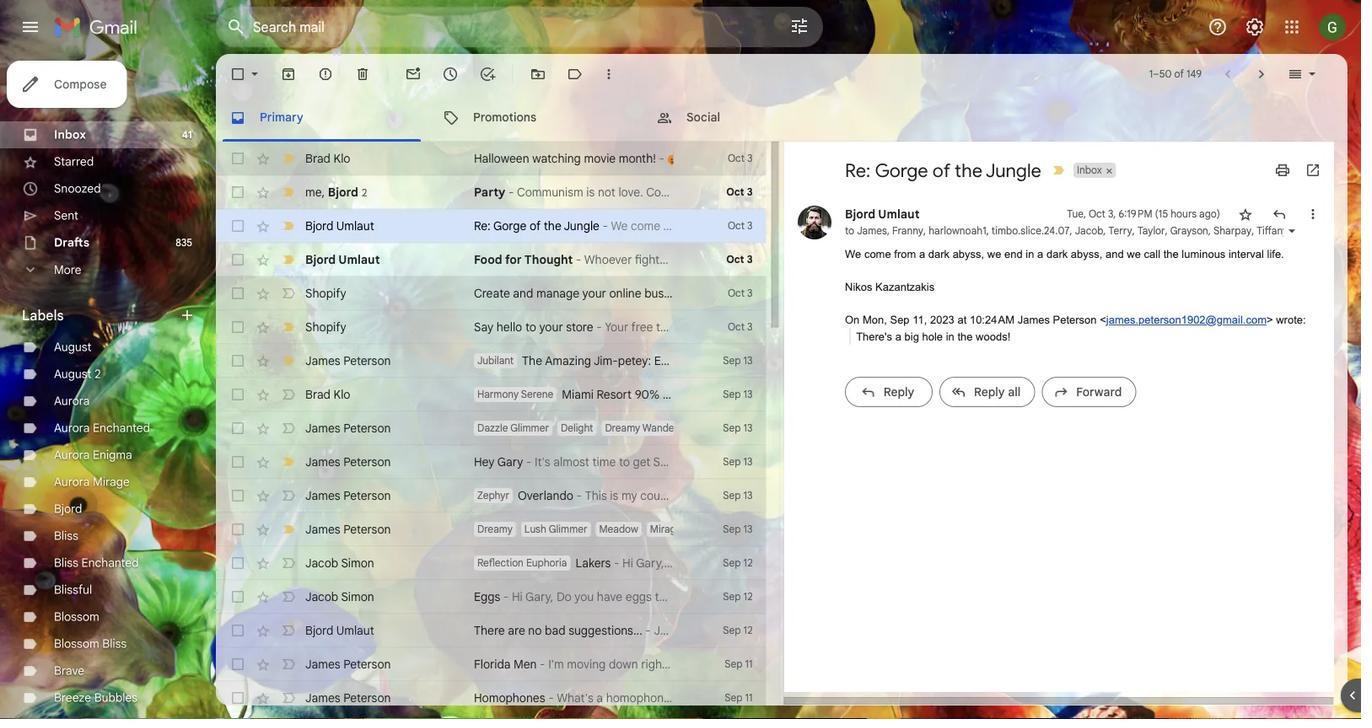 Task type: vqa. For each thing, say whether or not it's contained in the screenshot.
first associated with Important first
no



Task type: locate. For each thing, give the bounding box(es) containing it.
6 sep 13 from the top
[[723, 523, 753, 536]]

reply left all
[[974, 385, 1004, 399]]

aurora up bjord link at the bottom of page
[[54, 475, 90, 490]]

0 vertical spatial sep 12
[[723, 557, 753, 570]]

create and manage your online business with the shopify app link
[[474, 285, 805, 302]]

of up harlownoah1
[[932, 159, 950, 182]]

11 for homophones -
[[745, 692, 753, 705]]

bliss enchanted link
[[54, 556, 139, 570]]

1 horizontal spatial inbox
[[1076, 164, 1102, 177]]

0 vertical spatial sep 11
[[725, 658, 753, 671]]

get
[[633, 455, 650, 469]]

to right hello
[[525, 320, 536, 334]]

0 vertical spatial klo
[[334, 151, 350, 166]]

2 brad klo from the top
[[305, 387, 350, 402]]

promotions
[[473, 110, 536, 125]]

14 row from the top
[[216, 648, 766, 681]]

- right store
[[596, 320, 602, 334]]

1 horizontal spatial your
[[582, 286, 606, 301]]

jungle up thought
[[564, 218, 599, 233]]

euphoria
[[526, 557, 567, 570]]

blossom link
[[54, 610, 99, 624]]

social tab
[[643, 94, 855, 142]]

add to tasks image
[[479, 66, 496, 83]]

0 horizontal spatial of
[[530, 218, 541, 233]]

james peterson row
[[216, 412, 963, 445], [216, 513, 784, 546]]

aurora down august 2 link
[[54, 394, 90, 409]]

- right movie
[[656, 151, 667, 166]]

0 vertical spatial 11
[[745, 658, 753, 671]]

movie
[[584, 151, 616, 166]]

- right lakers
[[614, 556, 619, 570]]

advanced search options image
[[783, 9, 816, 43]]

1 sep 13 from the top
[[723, 355, 753, 367]]

forward
[[1076, 385, 1121, 399]]

1 aurora from the top
[[54, 394, 90, 409]]

row up florida
[[216, 614, 766, 648]]

gorge up franny
[[874, 159, 928, 182]]

and right create
[[513, 286, 533, 301]]

1 vertical spatial jungle
[[564, 218, 599, 233]]

is
[[610, 488, 618, 503]]

5 13 from the top
[[743, 490, 753, 502]]

2 vertical spatial of
[[530, 218, 541, 233]]

2 we from the left
[[1126, 248, 1140, 261]]

0 horizontal spatial 2
[[95, 367, 101, 382]]

homophones -
[[474, 691, 557, 705]]

for right food
[[505, 252, 522, 267]]

0 vertical spatial of
[[1174, 68, 1184, 81]]

4 important according to google magic. switch from the top
[[280, 319, 297, 336]]

oct 3 for halloween watching movie month!
[[728, 152, 753, 165]]

to up we
[[845, 225, 854, 237]]

2 inside me , bjord 2
[[362, 186, 367, 199]]

primary
[[260, 110, 303, 125]]

row up create
[[216, 243, 766, 277]]

dreamy down zephyr
[[477, 523, 513, 536]]

1 vertical spatial august
[[54, 367, 91, 382]]

support image
[[1208, 17, 1228, 37]]

jubilant the amazing jim-petey: escape extraordanaire
[[477, 353, 775, 368]]

and inside row
[[513, 286, 533, 301]]

1 vertical spatial klo
[[334, 387, 350, 402]]

for
[[505, 252, 522, 267], [712, 488, 727, 503]]

13 for dreamy
[[743, 523, 753, 536]]

1 vertical spatial you
[[575, 589, 594, 604]]

breeze
[[54, 691, 91, 705]]

- right thought
[[576, 252, 581, 267]]

1 vertical spatial jacob simon
[[305, 589, 374, 604]]

escape
[[654, 353, 693, 368]]

2 blossom from the top
[[54, 637, 99, 651]]

0 horizontal spatial reply
[[883, 385, 914, 399]]

0 vertical spatial for
[[505, 252, 522, 267]]

inbox inside button
[[1076, 164, 1102, 177]]

business
[[644, 286, 691, 301]]

7 row from the top
[[216, 344, 775, 378]]

we left call
[[1126, 248, 1140, 261]]

inbox up tue, at the right of the page
[[1076, 164, 1102, 177]]

row up food
[[216, 209, 766, 243]]

aurora up aurora mirage
[[54, 448, 90, 463]]

3 13 from the top
[[743, 422, 753, 435]]

1 vertical spatial and
[[513, 286, 533, 301]]

hello
[[497, 320, 522, 334]]

4 aurora from the top
[[54, 475, 90, 490]]

name
[[680, 488, 709, 503]]

umlaut for food for thought -
[[338, 252, 380, 267]]

3 sep 12 from the top
[[723, 624, 753, 637]]

tab list containing primary
[[216, 94, 1348, 142]]

1 vertical spatial james peterson row
[[216, 513, 784, 546]]

row down the 'hey'
[[216, 479, 778, 513]]

1 vertical spatial simon
[[341, 589, 374, 604]]

1 sep 11 from the top
[[725, 658, 753, 671]]

0 vertical spatial glimmer
[[510, 422, 549, 435]]

important mainly because it was sent directly to you. switch
[[280, 218, 297, 234], [280, 352, 297, 369], [280, 454, 297, 471], [280, 521, 297, 538]]

2 vertical spatial 12
[[743, 624, 753, 637]]

important according to google magic. switch for brad klo
[[280, 150, 297, 167]]

0 vertical spatial your
[[582, 286, 606, 301]]

9 row from the top
[[216, 445, 766, 479]]

sep 12 down borrow?
[[723, 624, 753, 637]]

2 reply from the left
[[974, 385, 1004, 399]]

blossom down blissful link
[[54, 610, 99, 624]]

you right do
[[575, 589, 594, 604]]

glimmer down the serene
[[510, 422, 549, 435]]

of for 1 50 of 149
[[1174, 68, 1184, 81]]

1 vertical spatial glimmer
[[549, 523, 587, 536]]

enchanted for bliss enchanted
[[81, 556, 139, 570]]

<
[[1099, 314, 1106, 326]]

hi
[[512, 589, 523, 604]]

1 august from the top
[[54, 340, 91, 355]]

1 horizontal spatial 2
[[362, 186, 367, 199]]

0 vertical spatial inbox
[[54, 127, 86, 142]]

miami
[[562, 387, 594, 402]]

glimmer for lush glimmer
[[549, 523, 587, 536]]

1 vertical spatial gorge
[[493, 218, 526, 233]]

None search field
[[216, 7, 823, 47]]

4 row from the top
[[216, 243, 766, 277]]

abyss,
[[952, 248, 984, 261], [1070, 248, 1102, 261]]

1 horizontal spatial for
[[712, 488, 727, 503]]

15 row from the top
[[216, 681, 766, 715]]

bubbles
[[94, 691, 138, 705]]

11 row from the top
[[216, 546, 766, 580]]

0 horizontal spatial re:
[[474, 218, 491, 233]]

we left end
[[987, 248, 1001, 261]]

1 important mainly because it was sent directly to you. switch from the top
[[280, 218, 297, 234]]

aurora down aurora link
[[54, 421, 90, 436]]

timbo.slice.24.07
[[991, 225, 1069, 237]]

dreamy for dreamy wander
[[605, 422, 640, 435]]

labels image
[[567, 66, 584, 83]]

3 for party
[[747, 186, 753, 199]]

jungle
[[985, 159, 1041, 182], [564, 218, 599, 233]]

aurora enchanted link
[[54, 421, 150, 436]]

reply all
[[974, 385, 1020, 399]]

1 horizontal spatial of
[[932, 159, 950, 182]]

aurora for aurora enigma
[[54, 448, 90, 463]]

0 horizontal spatial a
[[895, 330, 901, 343]]

13 row from the top
[[216, 614, 766, 648]]

row down create
[[216, 310, 766, 344]]

dark down harlownoah1
[[928, 248, 949, 261]]

ago)
[[1199, 208, 1220, 221]]

1 horizontal spatial to
[[619, 455, 630, 469]]

you left guys
[[730, 488, 750, 503]]

1 horizontal spatial jungle
[[985, 159, 1041, 182]]

umlaut for re: gorge of the jungle -
[[336, 218, 374, 233]]

2 aurora from the top
[[54, 421, 90, 436]]

0 horizontal spatial gorge
[[493, 218, 526, 233]]

1 simon from the top
[[341, 556, 374, 570]]

1 vertical spatial 12
[[743, 591, 753, 603]]

- left it's
[[526, 455, 532, 469]]

a right from
[[919, 248, 925, 261]]

harmony serene miami resort 90% off
[[477, 387, 677, 402]]

-
[[656, 151, 667, 166], [508, 185, 514, 199], [603, 218, 608, 233], [576, 252, 581, 267], [596, 320, 602, 334], [526, 455, 532, 469], [576, 488, 582, 503], [614, 556, 619, 570], [503, 589, 509, 604], [645, 623, 651, 638], [540, 657, 545, 672], [548, 691, 554, 705]]

inbox for inbox link
[[54, 127, 86, 142]]

row up harmony
[[216, 344, 775, 378]]

brad klo for sep 13
[[305, 387, 350, 402]]

dreamy
[[605, 422, 640, 435], [477, 523, 513, 536]]

enigma
[[93, 448, 132, 463]]

promotions tab
[[429, 94, 642, 142]]

2 vertical spatial sep 12
[[723, 624, 753, 637]]

1 11 from the top
[[745, 658, 753, 671]]

(15
[[1155, 208, 1168, 221]]

0 vertical spatial simon
[[341, 556, 374, 570]]

re: up food
[[474, 218, 491, 233]]

0 vertical spatial re:
[[845, 159, 870, 182]]

row up party
[[216, 142, 766, 175]]

1 james peterson row from the top
[[216, 412, 963, 445]]

0 horizontal spatial we
[[987, 248, 1001, 261]]

tab list
[[216, 94, 1348, 142]]

0 vertical spatial brad
[[305, 151, 331, 166]]

11 for florida men -
[[745, 658, 753, 671]]

jungle up timbo.slice.24.07
[[985, 159, 1041, 182]]

sent link
[[54, 208, 78, 223]]

1 brad from the top
[[305, 151, 331, 166]]

in inside on mon, sep 11, 2023 at 10:24 am james peterson < james.peterson1902@gmail.com > wrote: there's a big hole in the woods!
[[945, 330, 954, 343]]

blossom down blossom link
[[54, 637, 99, 651]]

me , bjord 2
[[305, 184, 367, 199]]

in down 2023 on the right top
[[945, 330, 954, 343]]

0 horizontal spatial dreamy
[[477, 523, 513, 536]]

12 down borrow?
[[743, 624, 753, 637]]

manage
[[536, 286, 579, 301]]

dreamy down 'resort'
[[605, 422, 640, 435]]

1 klo from the top
[[334, 151, 350, 166]]

and
[[1105, 248, 1123, 261], [513, 286, 533, 301]]

peterson
[[1052, 314, 1096, 326], [343, 353, 391, 368], [343, 421, 391, 436], [343, 455, 391, 469], [343, 488, 391, 503], [343, 522, 391, 537], [343, 657, 391, 672], [343, 691, 391, 705]]

search mail image
[[221, 12, 251, 42]]

2 klo from the top
[[334, 387, 350, 402]]

in right end
[[1025, 248, 1034, 261]]

james peterson row up hey gary - it's almost time to get scary!
[[216, 412, 963, 445]]

klo for sep 13
[[334, 387, 350, 402]]

i
[[679, 589, 682, 604]]

shopify
[[305, 286, 346, 301], [740, 286, 781, 301], [305, 320, 346, 334]]

4 sep 13 from the top
[[723, 456, 753, 468]]

gorge down party -
[[493, 218, 526, 233]]

1 vertical spatial sep 12
[[723, 591, 753, 603]]

glimmer right lush
[[549, 523, 587, 536]]

1 vertical spatial inbox
[[1076, 164, 1102, 177]]

hours
[[1170, 208, 1196, 221]]

1 vertical spatial 11
[[745, 692, 753, 705]]

brad klo
[[305, 151, 350, 166], [305, 387, 350, 402]]

1 we from the left
[[987, 248, 1001, 261]]

1 vertical spatial re:
[[474, 218, 491, 233]]

delete image
[[354, 66, 371, 83]]

2 vertical spatial to
[[619, 455, 630, 469]]

3 james peterson from the top
[[305, 455, 391, 469]]

james peterson
[[305, 353, 391, 368], [305, 421, 391, 436], [305, 455, 391, 469], [305, 488, 391, 503], [305, 522, 391, 537], [305, 657, 391, 672], [305, 691, 391, 705]]

2 12 from the top
[[743, 591, 753, 603]]

not important switch
[[280, 285, 297, 302], [280, 386, 297, 403], [280, 420, 297, 437], [280, 487, 297, 504], [280, 555, 297, 572]]

0 horizontal spatial abyss,
[[952, 248, 984, 261]]

1 vertical spatial bliss
[[54, 556, 78, 570]]

inbox inside labels navigation
[[54, 127, 86, 142]]

- right homophones
[[548, 691, 554, 705]]

2 important mainly because it was sent directly to you. switch from the top
[[280, 352, 297, 369]]

sep inside on mon, sep 11, 2023 at 10:24 am james peterson < james.peterson1902@gmail.com > wrote: there's a big hole in the woods!
[[890, 314, 909, 326]]

there's
[[856, 330, 892, 343]]

aurora for aurora link
[[54, 394, 90, 409]]

florida men -
[[474, 657, 548, 672]]

bliss
[[54, 529, 78, 543], [54, 556, 78, 570], [102, 637, 127, 651]]

2 important according to google magic. switch from the top
[[280, 184, 297, 201]]

3 important according to google magic. switch from the top
[[280, 251, 297, 268]]

0 horizontal spatial inbox
[[54, 127, 86, 142]]

jungle inside row
[[564, 218, 599, 233]]

- right the men
[[540, 657, 545, 672]]

0 horizontal spatial jungle
[[564, 218, 599, 233]]

- right party
[[508, 185, 514, 199]]

row down there
[[216, 648, 766, 681]]

a inside on mon, sep 11, 2023 at 10:24 am james peterson < james.peterson1902@gmail.com > wrote: there's a big hole in the woods!
[[895, 330, 901, 343]]

0 horizontal spatial and
[[513, 286, 533, 301]]

august up august 2
[[54, 340, 91, 355]]

august down august link
[[54, 367, 91, 382]]

3 sep 13 from the top
[[723, 422, 753, 435]]

important mainly because it was sent directly to you. switch for jubilant
[[280, 352, 297, 369]]

inbox up starred
[[54, 127, 86, 142]]

row up hello
[[216, 277, 805, 310]]

1 vertical spatial sep 11
[[725, 692, 753, 705]]

of right 50
[[1174, 68, 1184, 81]]

1 jacob simon from the top
[[305, 556, 374, 570]]

older image
[[1253, 66, 1270, 83]]

3 for food for thought
[[747, 253, 753, 266]]

- left this
[[576, 488, 582, 503]]

guys
[[753, 488, 778, 503]]

re: up we
[[845, 159, 870, 182]]

re: for re: gorge of the jungle
[[845, 159, 870, 182]]

reply down big hole
[[883, 385, 914, 399]]

show details image
[[1286, 226, 1296, 236]]

row down dazzle
[[216, 445, 766, 479]]

not important switch for lakers
[[280, 555, 297, 572]]

1 horizontal spatial dark
[[1046, 248, 1067, 261]]

1 vertical spatial brad
[[305, 387, 331, 402]]

row
[[216, 142, 766, 175], [216, 175, 766, 209], [216, 209, 766, 243], [216, 243, 766, 277], [216, 277, 805, 310], [216, 310, 766, 344], [216, 344, 775, 378], [216, 378, 766, 412], [216, 445, 766, 479], [216, 479, 778, 513], [216, 546, 766, 580], [216, 580, 766, 614], [216, 614, 766, 648], [216, 648, 766, 681], [216, 681, 766, 715]]

row up there
[[216, 580, 766, 614]]

0 vertical spatial dreamy
[[605, 422, 640, 435]]

aurora link
[[54, 394, 90, 409]]

your left the online
[[582, 286, 606, 301]]

2 row from the top
[[216, 175, 766, 209]]

create and manage your online business with the shopify app
[[474, 286, 805, 301]]

of up the food for thought -
[[530, 218, 541, 233]]

aurora mirage link
[[54, 475, 130, 490]]

gary,
[[525, 589, 554, 604]]

wander
[[642, 422, 678, 435]]

james peterson row up reflection
[[216, 513, 784, 546]]

for right name
[[712, 488, 727, 503]]

None checkbox
[[229, 66, 246, 83], [229, 589, 246, 605], [229, 656, 246, 673], [229, 690, 246, 707], [229, 66, 246, 83], [229, 589, 246, 605], [229, 656, 246, 673], [229, 690, 246, 707]]

2 not important switch from the top
[[280, 386, 297, 403]]

important according to google magic. switch
[[280, 150, 297, 167], [280, 184, 297, 201], [280, 251, 297, 268], [280, 319, 297, 336]]

bliss link
[[54, 529, 78, 543]]

2 sep 13 from the top
[[723, 388, 753, 401]]

1 horizontal spatial we
[[1126, 248, 1140, 261]]

0 vertical spatial bliss
[[54, 529, 78, 543]]

5 james peterson from the top
[[305, 522, 391, 537]]

blissful link
[[54, 583, 92, 597]]

1 horizontal spatial abyss,
[[1070, 248, 1102, 261]]

1 vertical spatial of
[[932, 159, 950, 182]]

tab list inside re: gorge of the jungle main content
[[216, 94, 1348, 142]]

1 vertical spatial dreamy
[[477, 523, 513, 536]]

1 horizontal spatial dreamy
[[605, 422, 640, 435]]

3,
[[1108, 208, 1116, 221]]

umlaut for there are no bad suggestions... -
[[336, 623, 374, 638]]

big hole
[[904, 330, 942, 343]]

2 horizontal spatial of
[[1174, 68, 1184, 81]]

1 vertical spatial blossom
[[54, 637, 99, 651]]

bjord umlaut
[[845, 207, 919, 221], [305, 218, 374, 233], [305, 252, 380, 267], [305, 623, 374, 638]]

hey gary - it's almost time to get scary!
[[474, 455, 687, 469]]

report spam image
[[317, 66, 334, 83]]

reply for reply
[[883, 385, 914, 399]]

and down terry
[[1105, 248, 1123, 261]]

1 vertical spatial your
[[539, 320, 563, 334]]

13 for dazzle glimmer
[[743, 422, 753, 435]]

a right there's
[[895, 330, 901, 343]]

0 horizontal spatial your
[[539, 320, 563, 334]]

0 vertical spatial jacob simon
[[305, 556, 374, 570]]

lush glimmer
[[524, 523, 587, 536]]

835
[[176, 237, 192, 249]]

luminous
[[1181, 248, 1225, 261]]

5 not important switch from the top
[[280, 555, 297, 572]]

row up "eggs"
[[216, 546, 766, 580]]

1 blossom from the top
[[54, 610, 99, 624]]

1 important according to google magic. switch from the top
[[280, 150, 297, 167]]

brave
[[54, 664, 84, 678]]

3 for halloween watching movie month!
[[747, 152, 753, 165]]

inbox for inbox button
[[1076, 164, 1102, 177]]

of for re: gorge of the jungle
[[932, 159, 950, 182]]

0 vertical spatial and
[[1105, 248, 1123, 261]]

primary tab
[[216, 94, 428, 142]]

the down at
[[957, 330, 972, 343]]

toggle split pane mode image
[[1287, 66, 1304, 83]]

0 vertical spatial enchanted
[[93, 421, 150, 436]]

row down florida
[[216, 681, 766, 715]]

gorge for re: gorge of the jungle
[[874, 159, 928, 182]]

blossom for blossom bliss
[[54, 637, 99, 651]]

1 sep 12 from the top
[[723, 557, 753, 570]]

labels
[[22, 307, 64, 324]]

bjord umlaut for re: gorge of the jungle -
[[305, 218, 374, 233]]

sep 13 for dazzle glimmer
[[723, 422, 753, 435]]

1 dark from the left
[[928, 248, 949, 261]]

1 horizontal spatial re:
[[845, 159, 870, 182]]

enchanted up enigma
[[93, 421, 150, 436]]

4 not important switch from the top
[[280, 487, 297, 504]]

3 12 from the top
[[743, 624, 753, 637]]

1 vertical spatial enchanted
[[81, 556, 139, 570]]

thought
[[524, 252, 573, 267]]

end
[[1004, 248, 1022, 261]]

terry
[[1108, 225, 1132, 237]]

petey:
[[618, 353, 651, 368]]

row down halloween
[[216, 175, 766, 209]]

1 vertical spatial to
[[525, 320, 536, 334]]

2 horizontal spatial to
[[845, 225, 854, 237]]

re: gorge of the jungle
[[845, 159, 1041, 182]]

dark down to james , franny , harlownoah1 , timbo.slice.24.07 , jacob , terry , taylor , grayson , sharpay , tiffany ,
[[1046, 248, 1067, 261]]

this
[[585, 488, 607, 503]]

None checkbox
[[229, 622, 246, 639]]

0 vertical spatial 12
[[743, 557, 753, 570]]

abyss, down harlownoah1
[[952, 248, 984, 261]]

abyss, down to james , franny , harlownoah1 , timbo.slice.24.07 , jacob , terry , taylor , grayson , sharpay , tiffany ,
[[1070, 248, 1102, 261]]

1 reply from the left
[[883, 385, 914, 399]]

0 vertical spatial james peterson row
[[216, 412, 963, 445]]

0 horizontal spatial dark
[[928, 248, 949, 261]]

2 sep 12 from the top
[[723, 591, 753, 603]]

gorge for re: gorge of the jungle -
[[493, 218, 526, 233]]

12 right can
[[743, 591, 753, 603]]

to left the get
[[619, 455, 630, 469]]

1 13 from the top
[[743, 355, 753, 367]]

compose
[[54, 77, 107, 91]]

0 vertical spatial gorge
[[874, 159, 928, 182]]

to
[[845, 225, 854, 237], [525, 320, 536, 334], [619, 455, 630, 469]]

brad for sep
[[305, 387, 331, 402]]

2 brad from the top
[[305, 387, 331, 402]]

2 13 from the top
[[743, 388, 753, 401]]

1 horizontal spatial gorge
[[874, 159, 928, 182]]

3 aurora from the top
[[54, 448, 90, 463]]

sep 12 up borrow?
[[723, 557, 753, 570]]

8 row from the top
[[216, 378, 766, 412]]

3 important mainly because it was sent directly to you. switch from the top
[[280, 454, 297, 471]]

settings image
[[1245, 17, 1265, 37]]

2 11 from the top
[[745, 692, 753, 705]]

a down timbo.slice.24.07
[[1037, 248, 1043, 261]]

your left store
[[539, 320, 563, 334]]

important mainly because it was sent directly to you. switch for hey
[[280, 454, 297, 471]]

6 13 from the top
[[743, 523, 753, 536]]

jacob simon
[[305, 556, 374, 570], [305, 589, 374, 604]]

2 vertical spatial jacob
[[305, 589, 338, 604]]

0 horizontal spatial in
[[945, 330, 954, 343]]

1 james peterson from the top
[[305, 353, 391, 368]]

7 james peterson from the top
[[305, 691, 391, 705]]

0 vertical spatial brad klo
[[305, 151, 350, 166]]

sep 12 right can
[[723, 591, 753, 603]]

0 vertical spatial in
[[1025, 248, 1034, 261]]

0 vertical spatial blossom
[[54, 610, 99, 624]]

2 sep 11 from the top
[[725, 692, 753, 705]]

brad for oct
[[305, 151, 331, 166]]

sep
[[890, 314, 909, 326], [723, 355, 741, 367], [723, 388, 741, 401], [723, 422, 741, 435], [723, 456, 741, 468], [723, 490, 741, 502], [723, 523, 741, 536], [723, 557, 741, 570], [723, 591, 741, 603], [723, 624, 741, 637], [725, 658, 743, 671], [725, 692, 743, 705]]

party
[[474, 185, 505, 199]]

row up dazzle
[[216, 378, 766, 412]]

2 vertical spatial bliss
[[102, 637, 127, 651]]

tue, oct 3, 6:19 pm (15 hours ago) cell
[[1067, 206, 1220, 223]]

2 august from the top
[[54, 367, 91, 382]]

james inside on mon, sep 11, 2023 at 10:24 am james peterson < james.peterson1902@gmail.com > wrote: there's a big hole in the woods!
[[1017, 314, 1049, 326]]

enchanted up "blissful"
[[81, 556, 139, 570]]

row containing me
[[216, 175, 766, 209]]

5 sep 13 from the top
[[723, 490, 753, 502]]

enchanted
[[93, 421, 150, 436], [81, 556, 139, 570]]

off
[[662, 387, 677, 402]]

1 brad klo from the top
[[305, 151, 350, 166]]

brad klo for oct 3
[[305, 151, 350, 166]]

1 horizontal spatial you
[[730, 488, 750, 503]]

0 vertical spatial 2
[[362, 186, 367, 199]]

0 vertical spatial jungle
[[985, 159, 1041, 182]]

august for august link
[[54, 340, 91, 355]]

12 up borrow?
[[743, 557, 753, 570]]

the right with
[[720, 286, 738, 301]]

sep 12 for there are no bad suggestions... -
[[723, 624, 753, 637]]

3 row from the top
[[216, 209, 766, 243]]

1 vertical spatial 2
[[95, 367, 101, 382]]

1 vertical spatial in
[[945, 330, 954, 343]]

no
[[528, 623, 542, 638]]

1 vertical spatial brad klo
[[305, 387, 350, 402]]

0 vertical spatial august
[[54, 340, 91, 355]]



Task type: describe. For each thing, give the bounding box(es) containing it.
sep 13 for harmony serene
[[723, 388, 753, 401]]

amazing
[[545, 353, 591, 368]]

glimmer for dazzle glimmer
[[510, 422, 549, 435]]

the up harlownoah1
[[954, 159, 982, 182]]

1 horizontal spatial a
[[919, 248, 925, 261]]

0 vertical spatial you
[[730, 488, 750, 503]]

kazantzakis
[[875, 281, 934, 293]]

2 horizontal spatial a
[[1037, 248, 1043, 261]]

zephyr overlando - this is my couple name for you guys
[[477, 488, 778, 503]]

6 row from the top
[[216, 310, 766, 344]]

move to image
[[530, 66, 546, 83]]

eggs
[[625, 589, 652, 604]]

snooze image
[[442, 66, 459, 83]]

month!
[[619, 151, 656, 166]]

6 james peterson from the top
[[305, 657, 391, 672]]

41
[[182, 129, 192, 141]]

tiffany
[[1256, 225, 1287, 237]]

suggestions...
[[568, 623, 642, 638]]

bliss for bliss enchanted
[[54, 556, 78, 570]]

oct 3 for say hello to your store
[[728, 321, 753, 334]]

149
[[1186, 68, 1202, 81]]

snoozed
[[54, 181, 101, 196]]

me
[[305, 184, 322, 199]]

on
[[845, 314, 859, 326]]

sep 11 for homophones -
[[725, 692, 753, 705]]

oct 3 for food for thought
[[726, 253, 753, 266]]

2 jacob simon from the top
[[305, 589, 374, 604]]

2 james peterson row from the top
[[216, 513, 784, 546]]

jacob for 4th row from the bottom
[[305, 589, 338, 604]]

labels navigation
[[0, 54, 216, 719]]

2 inside labels navigation
[[95, 367, 101, 382]]

zephyr
[[477, 490, 509, 502]]

not important switch for overlando
[[280, 487, 297, 504]]

important according to google magic. switch for bjord umlaut
[[280, 251, 297, 268]]

archive image
[[280, 66, 297, 83]]

mon,
[[862, 314, 887, 326]]

13 for zephyr
[[743, 490, 753, 502]]

2 abyss, from the left
[[1070, 248, 1102, 261]]

have
[[597, 589, 622, 604]]

3 not important switch from the top
[[280, 420, 297, 437]]

to james , franny , harlownoah1 , timbo.slice.24.07 , jacob , terry , taylor , grayson , sharpay , tiffany ,
[[845, 225, 1293, 237]]

nikos kazantzakis
[[845, 281, 934, 293]]

1 abyss, from the left
[[952, 248, 984, 261]]

reply for reply all
[[974, 385, 1004, 399]]

bliss for bliss link
[[54, 529, 78, 543]]

of for re: gorge of the jungle -
[[530, 218, 541, 233]]

hey
[[474, 455, 495, 469]]

august for august 2
[[54, 367, 91, 382]]

lakers
[[575, 556, 611, 570]]

0 vertical spatial to
[[845, 225, 854, 237]]

dazzle
[[477, 422, 508, 435]]

nikos
[[845, 281, 872, 293]]

there are no bad suggestions... -
[[474, 623, 654, 638]]

2 simon from the top
[[341, 589, 374, 604]]

almost
[[553, 455, 589, 469]]

- left hi
[[503, 589, 509, 604]]

1 horizontal spatial and
[[1105, 248, 1123, 261]]

bjord umlaut for there are no bad suggestions... -
[[305, 623, 374, 638]]

dreamy wander
[[605, 422, 678, 435]]

0 horizontal spatial for
[[505, 252, 522, 267]]

more image
[[600, 66, 617, 83]]

1 row from the top
[[216, 142, 766, 175]]

interval
[[1228, 248, 1264, 261]]

important according to google magic. switch for shopify
[[280, 319, 297, 336]]

your for manage
[[582, 286, 606, 301]]

Search mail text field
[[253, 19, 742, 35]]

sep 11 for florida men -
[[725, 658, 753, 671]]

lush
[[524, 523, 546, 536]]

12 for there are no bad suggestions... -
[[743, 624, 753, 637]]

scary!
[[653, 455, 687, 469]]

1 horizontal spatial in
[[1025, 248, 1034, 261]]

oct inside cell
[[1088, 208, 1105, 221]]

the right call
[[1163, 248, 1178, 261]]

1 vertical spatial for
[[712, 488, 727, 503]]

sep 13 for dreamy
[[723, 523, 753, 536]]

bliss enchanted
[[54, 556, 139, 570]]

on mon, sep 11, 2023 at 10:24 am james peterson < james.peterson1902@gmail.com > wrote: there's a big hole in the woods!
[[845, 314, 1305, 343]]

bjord inside labels navigation
[[54, 502, 82, 516]]

bjord umlaut for food for thought -
[[305, 252, 380, 267]]

florida
[[474, 657, 511, 672]]

12 for eggs - hi gary, do you have eggs that i can borrow?
[[743, 591, 753, 603]]

aurora enigma
[[54, 448, 132, 463]]

1 50 of 149
[[1149, 68, 1202, 81]]

tue, oct 3, 6:19 pm (15 hours ago)
[[1067, 208, 1220, 221]]

>
[[1266, 314, 1273, 326]]

🎃 image
[[667, 152, 682, 166]]

2 dark from the left
[[1046, 248, 1067, 261]]

meadow
[[599, 523, 638, 536]]

important mainly because it was sent directly to you. switch for re:
[[280, 218, 297, 234]]

your for to
[[539, 320, 563, 334]]

we
[[845, 248, 861, 261]]

4 james peterson from the top
[[305, 488, 391, 503]]

klo for oct 3
[[334, 151, 350, 166]]

Not starred checkbox
[[1237, 206, 1254, 223]]

0 horizontal spatial you
[[575, 589, 594, 604]]

- down movie
[[603, 218, 608, 233]]

sent
[[54, 208, 78, 223]]

the inside on mon, sep 11, 2023 at 10:24 am james peterson < james.peterson1902@gmail.com > wrote: there's a big hole in the woods!
[[957, 330, 972, 343]]

aurora enigma link
[[54, 448, 132, 463]]

gmail image
[[54, 10, 146, 44]]

10 row from the top
[[216, 479, 778, 513]]

peterson inside on mon, sep 11, 2023 at 10:24 am james peterson < james.peterson1902@gmail.com > wrote: there's a big hole in the woods!
[[1052, 314, 1096, 326]]

compose button
[[7, 61, 127, 108]]

inbox link
[[54, 127, 86, 142]]

re: gorge of the jungle main content
[[216, 54, 1361, 719]]

jungle for re: gorge of the jungle
[[985, 159, 1041, 182]]

2 james peterson from the top
[[305, 421, 391, 436]]

the up thought
[[544, 218, 561, 233]]

sep 12 for eggs - hi gary, do you have eggs that i can borrow?
[[723, 591, 753, 603]]

1 not important switch from the top
[[280, 285, 297, 302]]

aurora for aurora enchanted
[[54, 421, 90, 436]]

dreamy for dreamy
[[477, 523, 513, 536]]

halloween
[[474, 151, 529, 166]]

0 horizontal spatial to
[[525, 320, 536, 334]]

men
[[514, 657, 537, 672]]

3 for say hello to your store
[[747, 321, 753, 334]]

the
[[522, 353, 542, 368]]

labels heading
[[22, 307, 179, 324]]

breeze bubbles
[[54, 691, 138, 705]]

food
[[474, 252, 502, 267]]

create
[[474, 286, 510, 301]]

eggs - hi gary, do you have eggs that i can borrow?
[[474, 589, 752, 604]]

main menu image
[[20, 17, 40, 37]]

do
[[557, 589, 572, 604]]

james.peterson1902@gmail.com
[[1106, 314, 1266, 326]]

breeze bubbles link
[[54, 691, 138, 705]]

re: for re: gorge of the jungle -
[[474, 218, 491, 233]]

not starred image
[[1237, 206, 1254, 223]]

aurora mirage
[[54, 475, 130, 490]]

1
[[1149, 68, 1153, 81]]

call
[[1143, 248, 1160, 261]]

homophones
[[474, 691, 545, 705]]

aurora enchanted
[[54, 421, 150, 436]]

blissful
[[54, 583, 92, 597]]

franny
[[892, 225, 923, 237]]

blossom for blossom link
[[54, 610, 99, 624]]

10:24 am
[[969, 314, 1014, 326]]

sep 13 for zephyr
[[723, 490, 753, 502]]

- down eggs
[[645, 623, 651, 638]]

jim-
[[594, 353, 618, 368]]

enchanted for aurora enchanted
[[93, 421, 150, 436]]

5 row from the top
[[216, 277, 805, 310]]

13 for harmony serene
[[743, 388, 753, 401]]

watching
[[532, 151, 581, 166]]

12 row from the top
[[216, 580, 766, 614]]

forward link
[[1041, 377, 1136, 407]]

6:19 pm
[[1118, 208, 1152, 221]]

jungle for re: gorge of the jungle -
[[564, 218, 599, 233]]

13 for jubilant
[[743, 355, 753, 367]]

4 important mainly because it was sent directly to you. switch from the top
[[280, 521, 297, 538]]

gary
[[497, 455, 523, 469]]

life.
[[1267, 248, 1284, 261]]

oct 3 for party
[[726, 186, 753, 199]]

food for thought -
[[474, 252, 584, 267]]

1 12 from the top
[[743, 557, 753, 570]]

bad
[[545, 623, 565, 638]]

august link
[[54, 340, 91, 355]]

not important switch for miami resort 90% off
[[280, 386, 297, 403]]

social
[[686, 110, 720, 125]]

are
[[508, 623, 525, 638]]

4 13 from the top
[[743, 456, 753, 468]]

couple
[[640, 488, 677, 503]]

my
[[621, 488, 637, 503]]

james.peterson1902@gmail.com link
[[1106, 314, 1266, 326]]

snoozed link
[[54, 181, 101, 196]]

sep 13 for jubilant
[[723, 355, 753, 367]]

0 vertical spatial jacob
[[1074, 225, 1103, 237]]

august 2 link
[[54, 367, 101, 382]]

dazzle glimmer
[[477, 422, 549, 435]]

aurora for aurora mirage
[[54, 475, 90, 490]]

jacob for 11th row from the top
[[305, 556, 338, 570]]

drafts link
[[54, 235, 89, 250]]

time
[[592, 455, 616, 469]]

reply all link
[[939, 377, 1035, 407]]



